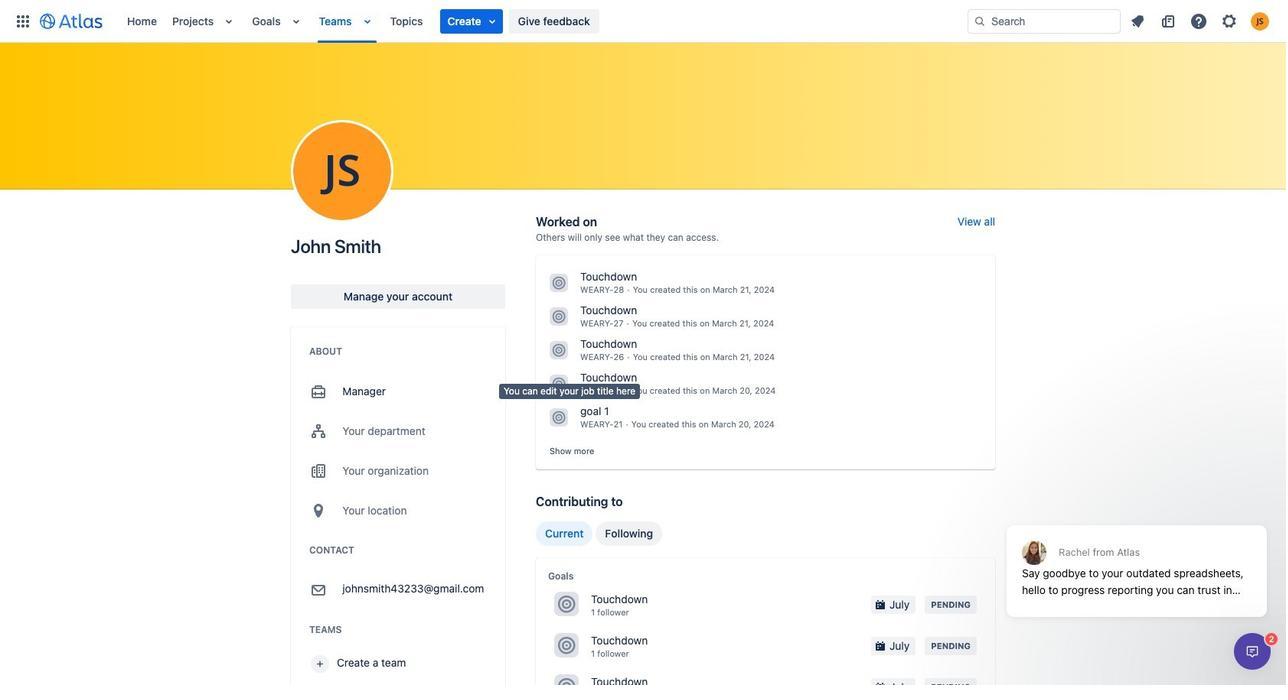 Task type: vqa. For each thing, say whether or not it's contained in the screenshot.
MSTeams logo showing  channels are connected to this goal
no



Task type: locate. For each thing, give the bounding box(es) containing it.
tooltip
[[499, 384, 640, 399]]

list item
[[440, 9, 503, 33]]

0 vertical spatial dialog
[[999, 488, 1275, 629]]

1 horizontal spatial list
[[1124, 9, 1277, 33]]

settings image
[[1220, 12, 1239, 30]]

None search field
[[968, 9, 1121, 33]]

banner
[[0, 0, 1286, 43]]

dialog
[[999, 488, 1275, 629], [1234, 634, 1271, 671]]

group
[[536, 522, 662, 546]]

list
[[119, 0, 968, 42], [1124, 9, 1277, 33]]

list item inside top element
[[440, 9, 503, 33]]



Task type: describe. For each thing, give the bounding box(es) containing it.
switch to... image
[[14, 12, 32, 30]]

notifications image
[[1128, 12, 1147, 30]]

Search field
[[968, 9, 1121, 33]]

top element
[[9, 0, 968, 42]]

profile image actions image
[[333, 162, 351, 181]]

account image
[[1251, 12, 1269, 30]]

0 horizontal spatial list
[[119, 0, 968, 42]]

search image
[[974, 15, 986, 27]]

1 vertical spatial dialog
[[1234, 634, 1271, 671]]

help image
[[1190, 12, 1208, 30]]



